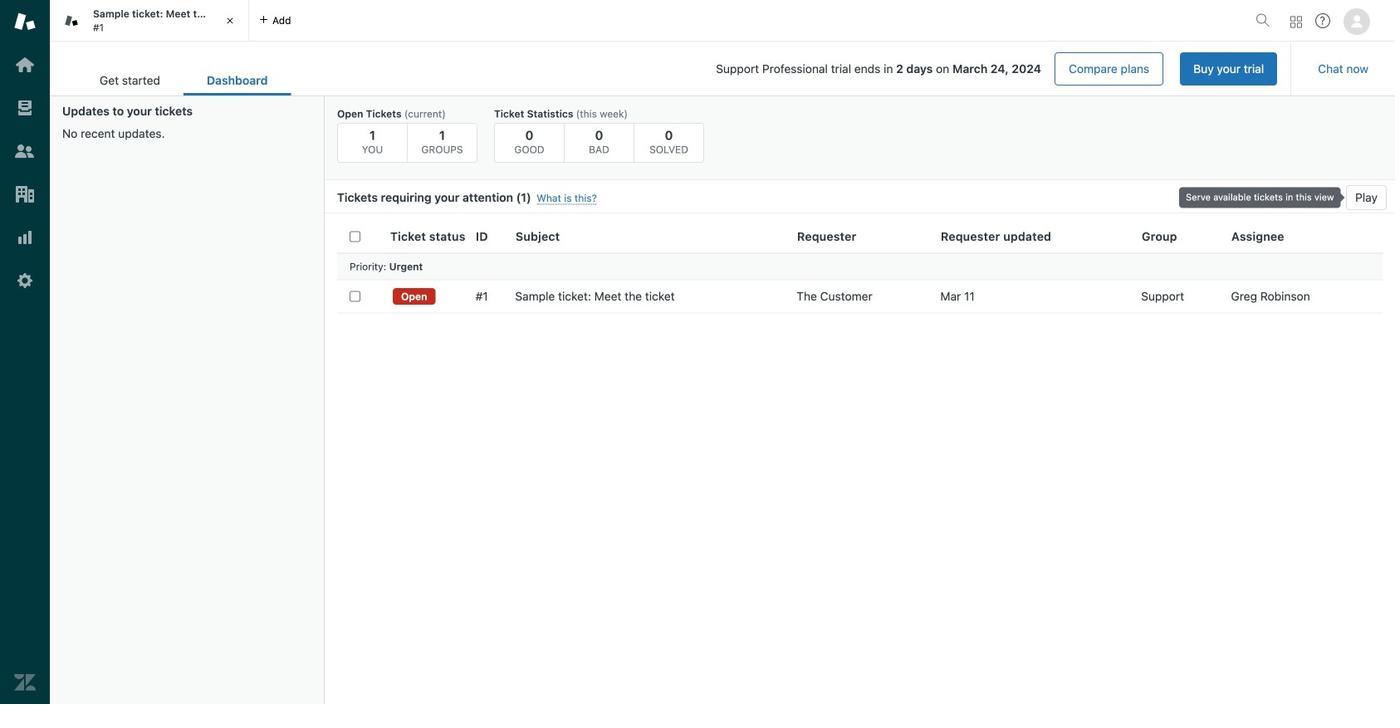 Task type: locate. For each thing, give the bounding box(es) containing it.
views image
[[14, 97, 36, 119]]

tab list
[[76, 65, 291, 96]]

None checkbox
[[350, 291, 361, 302]]

get help image
[[1316, 13, 1331, 28]]

customers image
[[14, 140, 36, 162]]

admin image
[[14, 270, 36, 292]]

grid
[[325, 220, 1396, 705]]

Select All Tickets checkbox
[[350, 231, 361, 242]]

tab
[[50, 0, 249, 42], [76, 65, 184, 96]]

1 vertical spatial tab
[[76, 65, 184, 96]]



Task type: vqa. For each thing, say whether or not it's contained in the screenshot.
the Select All Tickets option
yes



Task type: describe. For each thing, give the bounding box(es) containing it.
0 vertical spatial tab
[[50, 0, 249, 42]]

zendesk support image
[[14, 11, 36, 32]]

zendesk products image
[[1291, 16, 1303, 28]]

March 24, 2024 text field
[[953, 62, 1042, 76]]

reporting image
[[14, 227, 36, 248]]

organizations image
[[14, 184, 36, 205]]

tabs tab list
[[50, 0, 1250, 42]]

zendesk image
[[14, 672, 36, 694]]

get started image
[[14, 54, 36, 76]]

main element
[[0, 0, 50, 705]]

close image
[[222, 12, 238, 29]]



